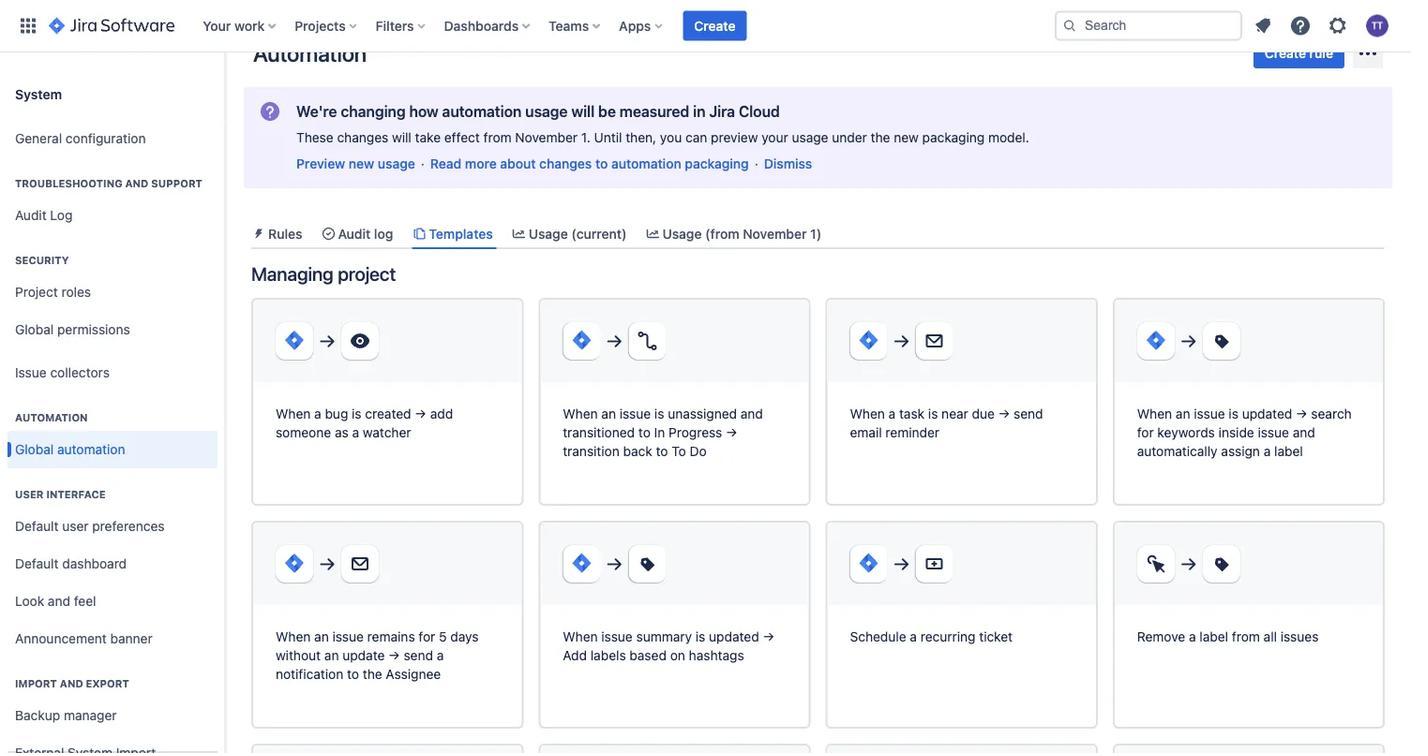 Task type: locate. For each thing, give the bounding box(es) containing it.
managing
[[251, 263, 333, 285]]

0 vertical spatial automation
[[442, 103, 522, 120]]

issue inside when an issue is unassigned and transitioned to in progress → transition back to to do
[[620, 407, 651, 422]]

1 vertical spatial november
[[743, 226, 807, 241]]

label inside when an issue is updated → search for keywords inside issue and automatically assign a label
[[1274, 444, 1303, 460]]

banner containing your work
[[0, 0, 1411, 53]]

→ inside when issue summary is updated → add labels based on hashtags
[[763, 630, 775, 645]]

1 vertical spatial automation
[[15, 412, 88, 424]]

label right remove
[[1200, 630, 1228, 645]]

primary element
[[11, 0, 1055, 52]]

updated inside when an issue is updated → search for keywords inside issue and automatically assign a label
[[1242, 407, 1292, 422]]

0 horizontal spatial create
[[694, 18, 736, 33]]

security group
[[8, 234, 218, 354]]

0 vertical spatial from
[[483, 130, 512, 145]]

and right the "unassigned" at bottom
[[741, 407, 763, 422]]

user interface group
[[8, 469, 218, 664]]

backup manager link
[[8, 698, 218, 735]]

2 vertical spatial automation
[[57, 442, 125, 458]]

global
[[15, 322, 54, 338], [15, 442, 54, 458]]

0 vertical spatial audit
[[15, 208, 47, 223]]

the right under
[[871, 130, 890, 145]]

general configuration link
[[8, 120, 218, 158]]

0 vertical spatial create
[[694, 18, 736, 33]]

import
[[15, 678, 57, 691]]

updated inside when issue summary is updated → add labels based on hashtags
[[709, 630, 759, 645]]

send right the due
[[1014, 407, 1043, 422]]

global down project
[[15, 322, 54, 338]]

packaging down preview
[[685, 156, 749, 172]]

when up keywords at the bottom right of the page
[[1137, 407, 1172, 422]]

1 horizontal spatial updated
[[1242, 407, 1292, 422]]

when inside when an issue is unassigned and transitioned to in progress → transition back to to do
[[563, 407, 598, 422]]

a left task
[[889, 407, 896, 422]]

is for inside
[[1229, 407, 1239, 422]]

0 horizontal spatial automation
[[57, 442, 125, 458]]

when up without
[[276, 630, 311, 645]]

1 usage from the left
[[529, 226, 568, 241]]

tab list
[[244, 218, 1392, 250]]

when inside the when an issue remains for 5 days without an update → send a notification to the assignee
[[276, 630, 311, 645]]

and inside look and feel link
[[48, 594, 70, 610]]

0 vertical spatial november
[[515, 130, 578, 145]]

1 vertical spatial default
[[15, 557, 59, 572]]

usage up preview new usage · read more about changes to automation packaging · dismiss
[[525, 103, 568, 120]]

0 vertical spatial send
[[1014, 407, 1043, 422]]

to down update
[[347, 667, 359, 683]]

1 · from the left
[[421, 156, 425, 172]]

issue for days
[[332, 630, 364, 645]]

for inside the when an issue remains for 5 days without an update → send a notification to the assignee
[[419, 630, 435, 645]]

remove
[[1137, 630, 1185, 645]]

2 default from the top
[[15, 557, 59, 572]]

1 global from the top
[[15, 322, 54, 338]]

your work
[[203, 18, 265, 33]]

for inside when an issue is updated → search for keywords inside issue and automatically assign a label
[[1137, 425, 1154, 441]]

0 vertical spatial usage
[[525, 103, 568, 120]]

when for when an issue is updated → search for keywords inside issue and automatically assign a label
[[1137, 407, 1172, 422]]

global inside global automation link
[[15, 442, 54, 458]]

0 vertical spatial the
[[871, 130, 890, 145]]

0 horizontal spatial audit
[[15, 208, 47, 223]]

0 vertical spatial updated
[[1242, 407, 1292, 422]]

an inside when an issue is unassigned and transitioned to in progress → transition back to to do
[[601, 407, 616, 422]]

to left to
[[656, 444, 668, 460]]

1 vertical spatial create
[[1265, 45, 1306, 61]]

your
[[203, 18, 231, 33]]

→ inside when a task is near due → send email reminder
[[998, 407, 1010, 422]]

1 horizontal spatial the
[[871, 130, 890, 145]]

from inside we're changing how automation usage will be measured in jira cloud these changes will take effect from november 1. until then, you can preview your usage under the new packaging model.
[[483, 130, 512, 145]]

issue inside when issue summary is updated → add labels based on hashtags
[[601, 630, 633, 645]]

an for to
[[601, 407, 616, 422]]

0 horizontal spatial usage
[[529, 226, 568, 241]]

the
[[871, 130, 890, 145], [363, 667, 382, 683]]

and inside troubleshooting and support group
[[125, 178, 148, 190]]

new right preview
[[349, 156, 374, 172]]

when up email
[[850, 407, 885, 422]]

and up backup manager
[[60, 678, 83, 691]]

send
[[1014, 407, 1043, 422], [404, 649, 433, 664]]

1 horizontal spatial audit
[[338, 226, 371, 241]]

0 horizontal spatial changes
[[337, 130, 388, 145]]

global up user
[[15, 442, 54, 458]]

1 horizontal spatial new
[[894, 130, 919, 145]]

when an issue is unassigned and transitioned to in progress → transition back to to do link
[[538, 298, 811, 507]]

for up automatically
[[1137, 425, 1154, 441]]

the inside we're changing how automation usage will be measured in jira cloud these changes will take effect from november 1. until then, you can preview your usage under the new packaging model.
[[871, 130, 890, 145]]

do
[[690, 444, 707, 460]]

2 vertical spatial usage
[[378, 156, 415, 172]]

and for feel
[[48, 594, 70, 610]]

manager
[[64, 708, 117, 724]]

user interface
[[15, 489, 106, 501]]

is up inside
[[1229, 407, 1239, 422]]

when a task is near due → send email reminder
[[850, 407, 1043, 441]]

more
[[465, 156, 497, 172]]

log
[[374, 226, 393, 241]]

create for create rule
[[1265, 45, 1306, 61]]

effect
[[444, 130, 480, 145]]

add
[[430, 407, 453, 422]]

to down 'until'
[[595, 156, 608, 172]]

and left support
[[125, 178, 148, 190]]

the down update
[[363, 667, 382, 683]]

0 horizontal spatial automation
[[15, 412, 88, 424]]

an for without
[[314, 630, 329, 645]]

1 horizontal spatial changes
[[539, 156, 592, 172]]

general
[[15, 131, 62, 146]]

is right bug
[[352, 407, 362, 422]]

0 vertical spatial changes
[[337, 130, 388, 145]]

automation up global automation
[[15, 412, 88, 424]]

1 vertical spatial will
[[392, 130, 411, 145]]

teams button
[[543, 11, 608, 41]]

0 horizontal spatial send
[[404, 649, 433, 664]]

an up without
[[314, 630, 329, 645]]

for
[[1137, 425, 1154, 441], [419, 630, 435, 645]]

and left feel
[[48, 594, 70, 610]]

an inside when an issue is updated → search for keywords inside issue and automatically assign a label
[[1176, 407, 1190, 422]]

1 horizontal spatial for
[[1137, 425, 1154, 441]]

will left take
[[392, 130, 411, 145]]

updated up inside
[[1242, 407, 1292, 422]]

0 horizontal spatial the
[[363, 667, 382, 683]]

2 usage from the left
[[662, 226, 702, 241]]

1 vertical spatial automation
[[611, 156, 681, 172]]

read more about changes to automation packaging button
[[430, 155, 749, 173]]

1 vertical spatial the
[[363, 667, 382, 683]]

task
[[899, 407, 925, 422]]

· left dismiss at the top of the page
[[755, 156, 758, 172]]

create inside primary element
[[694, 18, 736, 33]]

an up keywords at the bottom right of the page
[[1176, 407, 1190, 422]]

automation
[[253, 40, 367, 67], [15, 412, 88, 424]]

is up hashtags on the bottom of the page
[[696, 630, 705, 645]]

updated up hashtags on the bottom of the page
[[709, 630, 759, 645]]

a down "5"
[[437, 649, 444, 664]]

when issue summary is updated → add labels based on hashtags
[[563, 630, 775, 664]]

you
[[660, 130, 682, 145]]

is inside when a task is near due → send email reminder
[[928, 407, 938, 422]]

send inside the when an issue remains for 5 days without an update → send a notification to the assignee
[[404, 649, 433, 664]]

1 vertical spatial changes
[[539, 156, 592, 172]]

2 global from the top
[[15, 442, 54, 458]]

automation inside group
[[15, 412, 88, 424]]

automation up 'effect'
[[442, 103, 522, 120]]

0 vertical spatial label
[[1274, 444, 1303, 460]]

when inside when issue summary is updated → add labels based on hashtags
[[563, 630, 598, 645]]

send inside when a task is near due → send email reminder
[[1014, 407, 1043, 422]]

default for default user preferences
[[15, 519, 59, 535]]

as
[[335, 425, 349, 441]]

1 vertical spatial packaging
[[685, 156, 749, 172]]

an up transitioned
[[601, 407, 616, 422]]

is inside when a bug is created → add someone as a watcher
[[352, 407, 362, 422]]

issues
[[1281, 630, 1319, 645]]

tab list containing rules
[[244, 218, 1392, 250]]

when up transitioned
[[563, 407, 598, 422]]

issue up update
[[332, 630, 364, 645]]

hashtags
[[689, 649, 744, 664]]

a
[[314, 407, 321, 422], [889, 407, 896, 422], [352, 425, 359, 441], [1264, 444, 1271, 460], [910, 630, 917, 645], [1189, 630, 1196, 645], [437, 649, 444, 664]]

global inside global permissions link
[[15, 322, 54, 338]]

create right apps popup button
[[694, 18, 736, 33]]

usage for usage (current)
[[529, 226, 568, 241]]

usage (from november 1) image
[[646, 227, 661, 242]]

0 vertical spatial packaging
[[922, 130, 985, 145]]

0 vertical spatial default
[[15, 519, 59, 535]]

an
[[601, 407, 616, 422], [1176, 407, 1190, 422], [314, 630, 329, 645], [324, 649, 339, 664]]

0 vertical spatial for
[[1137, 425, 1154, 441]]

new right under
[[894, 130, 919, 145]]

and down search
[[1293, 425, 1315, 441]]

1 vertical spatial audit
[[338, 226, 371, 241]]

when inside when an issue is updated → search for keywords inside issue and automatically assign a label
[[1137, 407, 1172, 422]]

issue up keywords at the bottom right of the page
[[1194, 407, 1225, 422]]

automation down then,
[[611, 156, 681, 172]]

when an issue is unassigned and transitioned to in progress → transition back to to do
[[563, 407, 763, 460]]

2 horizontal spatial automation
[[611, 156, 681, 172]]

appswitcher icon image
[[17, 15, 39, 37]]

is inside when issue summary is updated → add labels based on hashtags
[[696, 630, 705, 645]]

→ inside when an issue is updated → search for keywords inside issue and automatically assign a label
[[1296, 407, 1308, 422]]

0 vertical spatial global
[[15, 322, 54, 338]]

is inside when an issue is unassigned and transitioned to in progress → transition back to to do
[[654, 407, 664, 422]]

and inside when an issue is unassigned and transitioned to in progress → transition back to to do
[[741, 407, 763, 422]]

→
[[415, 407, 427, 422], [998, 407, 1010, 422], [1296, 407, 1308, 422], [726, 425, 738, 441], [763, 630, 775, 645], [388, 649, 400, 664]]

audit inside troubleshooting and support group
[[15, 208, 47, 223]]

when inside when a task is near due → send email reminder
[[850, 407, 885, 422]]

0 horizontal spatial usage
[[378, 156, 415, 172]]

to
[[672, 444, 686, 460]]

1 vertical spatial send
[[404, 649, 433, 664]]

1 horizontal spatial will
[[571, 103, 595, 120]]

1 horizontal spatial packaging
[[922, 130, 985, 145]]

when up add
[[563, 630, 598, 645]]

backup manager
[[15, 708, 117, 724]]

will
[[571, 103, 595, 120], [392, 130, 411, 145]]

sidebar navigation image
[[204, 75, 246, 113]]

issue for transitioned
[[620, 407, 651, 422]]

0 vertical spatial automation
[[253, 40, 367, 67]]

default down user
[[15, 519, 59, 535]]

automation up the interface
[[57, 442, 125, 458]]

back
[[623, 444, 652, 460]]

we're
[[296, 103, 337, 120]]

when inside when a bug is created → add someone as a watcher
[[276, 407, 311, 422]]

usage up dismiss at the top of the page
[[792, 130, 828, 145]]

default
[[15, 519, 59, 535], [15, 557, 59, 572]]

changes up preview new usage button
[[337, 130, 388, 145]]

when up someone
[[276, 407, 311, 422]]

from left all
[[1232, 630, 1260, 645]]

a right assign
[[1264, 444, 1271, 460]]

0 horizontal spatial november
[[515, 130, 578, 145]]

how
[[409, 103, 438, 120]]

usage (current) image
[[512, 227, 527, 242]]

is
[[352, 407, 362, 422], [654, 407, 664, 422], [928, 407, 938, 422], [1229, 407, 1239, 422], [696, 630, 705, 645]]

1 horizontal spatial usage
[[525, 103, 568, 120]]

1 vertical spatial from
[[1232, 630, 1260, 645]]

2 horizontal spatial usage
[[792, 130, 828, 145]]

1 horizontal spatial november
[[743, 226, 807, 241]]

near
[[942, 407, 968, 422]]

1 vertical spatial global
[[15, 442, 54, 458]]

create button
[[683, 11, 747, 41]]

for left "5"
[[419, 630, 435, 645]]

banner
[[0, 0, 1411, 53]]

issue up the back at bottom
[[620, 407, 651, 422]]

is for a
[[352, 407, 362, 422]]

november
[[515, 130, 578, 145], [743, 226, 807, 241]]

packaging
[[922, 130, 985, 145], [685, 156, 749, 172]]

will left be on the left top
[[571, 103, 595, 120]]

security
[[15, 255, 69, 267]]

audit for audit log
[[15, 208, 47, 223]]

usage for usage (from november 1)
[[662, 226, 702, 241]]

a left bug
[[314, 407, 321, 422]]

filters
[[376, 18, 414, 33]]

0 horizontal spatial ·
[[421, 156, 425, 172]]

label right assign
[[1274, 444, 1303, 460]]

jira software image
[[49, 15, 175, 37], [49, 15, 175, 37]]

1 default from the top
[[15, 519, 59, 535]]

issue up labels
[[601, 630, 633, 645]]

when an issue is updated → search for keywords inside issue and automatically assign a label link
[[1113, 298, 1385, 507]]

automation down projects
[[253, 40, 367, 67]]

is right task
[[928, 407, 938, 422]]

0 horizontal spatial from
[[483, 130, 512, 145]]

project
[[338, 263, 396, 285]]

templates image
[[412, 227, 427, 242]]

usage (current)
[[529, 226, 627, 241]]

default up look
[[15, 557, 59, 572]]

audit left 'log'
[[15, 208, 47, 223]]

rule
[[1310, 45, 1333, 61]]

audit right audit log image
[[338, 226, 371, 241]]

create down the help image
[[1265, 45, 1306, 61]]

announcement banner
[[15, 632, 153, 647]]

0 horizontal spatial packaging
[[685, 156, 749, 172]]

changes down 1.
[[539, 156, 592, 172]]

dismiss
[[764, 156, 812, 172]]

assign
[[1221, 444, 1260, 460]]

1 horizontal spatial usage
[[662, 226, 702, 241]]

0 horizontal spatial new
[[349, 156, 374, 172]]

and inside import and export 'group'
[[60, 678, 83, 691]]

0 horizontal spatial for
[[419, 630, 435, 645]]

dashboards
[[444, 18, 519, 33]]

import and export
[[15, 678, 129, 691]]

is for progress
[[654, 407, 664, 422]]

1 vertical spatial label
[[1200, 630, 1228, 645]]

bug
[[325, 407, 348, 422]]

when for when a bug is created → add someone as a watcher
[[276, 407, 311, 422]]

about
[[500, 156, 536, 172]]

0 horizontal spatial will
[[392, 130, 411, 145]]

changing
[[341, 103, 406, 120]]

is up "in"
[[654, 407, 664, 422]]

is inside when an issue is updated → search for keywords inside issue and automatically assign a label
[[1229, 407, 1239, 422]]

send up assignee
[[404, 649, 433, 664]]

a right as
[[352, 425, 359, 441]]

1 horizontal spatial ·
[[755, 156, 758, 172]]

1 horizontal spatial automation
[[442, 103, 522, 120]]

1 horizontal spatial send
[[1014, 407, 1043, 422]]

create
[[694, 18, 736, 33], [1265, 45, 1306, 61]]

usage
[[529, 226, 568, 241], [662, 226, 702, 241]]

issue inside the when an issue remains for 5 days without an update → send a notification to the assignee
[[332, 630, 364, 645]]

· left the read
[[421, 156, 425, 172]]

inside
[[1219, 425, 1254, 441]]

your profile and settings image
[[1366, 15, 1389, 37]]

preview new usage · read more about changes to automation packaging · dismiss
[[296, 156, 812, 172]]

to
[[595, 156, 608, 172], [638, 425, 651, 441], [656, 444, 668, 460], [347, 667, 359, 683]]

default dashboard
[[15, 557, 127, 572]]

packaging left model.
[[922, 130, 985, 145]]

1 vertical spatial for
[[419, 630, 435, 645]]

rules image
[[251, 227, 266, 242]]

1 vertical spatial usage
[[792, 130, 828, 145]]

configuration
[[66, 131, 146, 146]]

·
[[421, 156, 425, 172], [755, 156, 758, 172]]

is for on
[[696, 630, 705, 645]]

0 horizontal spatial updated
[[709, 630, 759, 645]]

usage right usage (from november 1) image
[[662, 226, 702, 241]]

usage down take
[[378, 156, 415, 172]]

1.
[[581, 130, 591, 145]]

november up preview new usage · read more about changes to automation packaging · dismiss
[[515, 130, 578, 145]]

user
[[15, 489, 44, 501]]

an for for
[[1176, 407, 1190, 422]]

1 horizontal spatial label
[[1274, 444, 1303, 460]]

troubleshooting and support group
[[8, 158, 218, 240]]

from up the more
[[483, 130, 512, 145]]

1 horizontal spatial create
[[1265, 45, 1306, 61]]

look and feel link
[[8, 583, 218, 621]]

when an issue is updated → search for keywords inside issue and automatically assign a label
[[1137, 407, 1352, 460]]

0 vertical spatial new
[[894, 130, 919, 145]]

1 vertical spatial updated
[[709, 630, 759, 645]]

november left 1)
[[743, 226, 807, 241]]

usage right usage (current) image
[[529, 226, 568, 241]]

when for when issue summary is updated → add labels based on hashtags
[[563, 630, 598, 645]]



Task type: vqa. For each thing, say whether or not it's contained in the screenshot.
the topmost You created 2 hours ago
no



Task type: describe. For each thing, give the bounding box(es) containing it.
automation inside we're changing how automation usage will be measured in jira cloud these changes will take effect from november 1. until then, you can preview your usage under the new packaging model.
[[442, 103, 522, 120]]

export
[[86, 678, 129, 691]]

reminder
[[886, 425, 940, 441]]

issue right inside
[[1258, 425, 1289, 441]]

notifications image
[[1252, 15, 1274, 37]]

to inside the when an issue remains for 5 days without an update → send a notification to the assignee
[[347, 667, 359, 683]]

unassigned
[[668, 407, 737, 422]]

apps button
[[613, 11, 670, 41]]

0 horizontal spatial label
[[1200, 630, 1228, 645]]

import and export group
[[8, 658, 218, 754]]

audit for audit log
[[338, 226, 371, 241]]

issue collectors link
[[8, 354, 218, 392]]

project roles link
[[8, 274, 218, 311]]

transitioned
[[563, 425, 635, 441]]

global automation
[[15, 442, 125, 458]]

apps
[[619, 18, 651, 33]]

create rule
[[1265, 45, 1333, 61]]

until
[[594, 130, 622, 145]]

5
[[439, 630, 447, 645]]

when a bug is created → add someone as a watcher
[[276, 407, 453, 441]]

assignee
[[386, 667, 441, 683]]

add
[[563, 649, 587, 664]]

in
[[654, 425, 665, 441]]

we're changing how automation usage will be measured in jira cloud these changes will take effect from november 1. until then, you can preview your usage under the new packaging model.
[[296, 103, 1029, 145]]

issue collectors
[[15, 365, 110, 381]]

system
[[15, 86, 62, 101]]

a inside the when an issue remains for 5 days without an update → send a notification to the assignee
[[437, 649, 444, 664]]

read
[[430, 156, 461, 172]]

actions image
[[1357, 42, 1379, 65]]

audit log image
[[321, 227, 336, 242]]

keywords
[[1157, 425, 1215, 441]]

look and feel
[[15, 594, 96, 610]]

create rule button
[[1253, 38, 1345, 68]]

a inside when a task is near due → send email reminder
[[889, 407, 896, 422]]

new inside we're changing how automation usage will be measured in jira cloud these changes will take effect from november 1. until then, you can preview your usage under the new packaging model.
[[894, 130, 919, 145]]

default user preferences link
[[8, 508, 218, 546]]

without
[[276, 649, 321, 664]]

and inside when an issue is updated → search for keywords inside issue and automatically assign a label
[[1293, 425, 1315, 441]]

issue for search
[[1194, 407, 1225, 422]]

audit log link
[[8, 197, 218, 234]]

updated for issue
[[1242, 407, 1292, 422]]

summary
[[636, 630, 692, 645]]

global for global automation
[[15, 442, 54, 458]]

look
[[15, 594, 44, 610]]

changes inside we're changing how automation usage will be measured in jira cloud these changes will take effect from november 1. until then, you can preview your usage under the new packaging model.
[[337, 130, 388, 145]]

watcher
[[363, 425, 411, 441]]

a right remove
[[1189, 630, 1196, 645]]

cloud
[[739, 103, 780, 120]]

your work button
[[197, 11, 283, 41]]

someone
[[276, 425, 331, 441]]

projects button
[[289, 11, 364, 41]]

help image
[[1289, 15, 1312, 37]]

teams
[[549, 18, 589, 33]]

Search field
[[1055, 11, 1242, 41]]

november inside tab list
[[743, 226, 807, 241]]

settings image
[[1327, 15, 1349, 37]]

default for default dashboard
[[15, 557, 59, 572]]

when an issue remains for 5 days without an update → send a notification to the assignee
[[276, 630, 479, 683]]

be
[[598, 103, 616, 120]]

projects
[[295, 18, 346, 33]]

when for when an issue remains for 5 days without an update → send a notification to the assignee
[[276, 630, 311, 645]]

and for export
[[60, 678, 83, 691]]

rules
[[268, 226, 302, 241]]

model.
[[988, 130, 1029, 145]]

a inside when an issue is updated → search for keywords inside issue and automatically assign a label
[[1264, 444, 1271, 460]]

1 horizontal spatial automation
[[253, 40, 367, 67]]

all
[[1264, 630, 1277, 645]]

recurring
[[921, 630, 976, 645]]

when for when an issue is unassigned and transitioned to in progress → transition back to to do
[[563, 407, 598, 422]]

interface
[[46, 489, 106, 501]]

can
[[685, 130, 707, 145]]

email
[[850, 425, 882, 441]]

→ inside the when an issue remains for 5 days without an update → send a notification to the assignee
[[388, 649, 400, 664]]

under
[[832, 130, 867, 145]]

in
[[693, 103, 706, 120]]

automation inside group
[[57, 442, 125, 458]]

→ inside when an issue is unassigned and transitioned to in progress → transition back to to do
[[726, 425, 738, 441]]

banner
[[110, 632, 153, 647]]

1 vertical spatial new
[[349, 156, 374, 172]]

when an issue remains for 5 days without an update → send a notification to the assignee link
[[251, 522, 523, 730]]

0 vertical spatial will
[[571, 103, 595, 120]]

create for create
[[694, 18, 736, 33]]

remains
[[367, 630, 415, 645]]

global for global permissions
[[15, 322, 54, 338]]

schedule a recurring ticket
[[850, 630, 1013, 645]]

usage (from november 1)
[[662, 226, 822, 241]]

general configuration
[[15, 131, 146, 146]]

automation group
[[8, 392, 218, 474]]

project
[[15, 285, 58, 300]]

1)
[[810, 226, 822, 241]]

november inside we're changing how automation usage will be measured in jira cloud these changes will take effect from november 1. until then, you can preview your usage under the new packaging model.
[[515, 130, 578, 145]]

on
[[670, 649, 685, 664]]

remove a label from all issues link
[[1113, 522, 1385, 730]]

the inside the when an issue remains for 5 days without an update → send a notification to the assignee
[[363, 667, 382, 683]]

days
[[450, 630, 479, 645]]

created
[[365, 407, 411, 422]]

search image
[[1062, 18, 1077, 33]]

user
[[62, 519, 89, 535]]

when issue summary is updated → add labels based on hashtags link
[[538, 522, 811, 730]]

dashboards button
[[438, 11, 537, 41]]

is for reminder
[[928, 407, 938, 422]]

an up the 'notification'
[[324, 649, 339, 664]]

→ inside when a bug is created → add someone as a watcher
[[415, 407, 427, 422]]

1 horizontal spatial from
[[1232, 630, 1260, 645]]

announcement
[[15, 632, 107, 647]]

schedule a recurring ticket link
[[826, 522, 1098, 730]]

due
[[972, 407, 995, 422]]

preferences
[[92, 519, 165, 535]]

to left "in"
[[638, 425, 651, 441]]

when for when a task is near due → send email reminder
[[850, 407, 885, 422]]

roles
[[61, 285, 91, 300]]

troubleshooting
[[15, 178, 122, 190]]

a left recurring
[[910, 630, 917, 645]]

global permissions link
[[8, 311, 218, 349]]

packaging inside we're changing how automation usage will be measured in jira cloud these changes will take effect from november 1. until then, you can preview your usage under the new packaging model.
[[922, 130, 985, 145]]

and for support
[[125, 178, 148, 190]]

updated for hashtags
[[709, 630, 759, 645]]

filters button
[[370, 11, 433, 41]]

update
[[342, 649, 385, 664]]

2 · from the left
[[755, 156, 758, 172]]

these
[[296, 130, 334, 145]]



